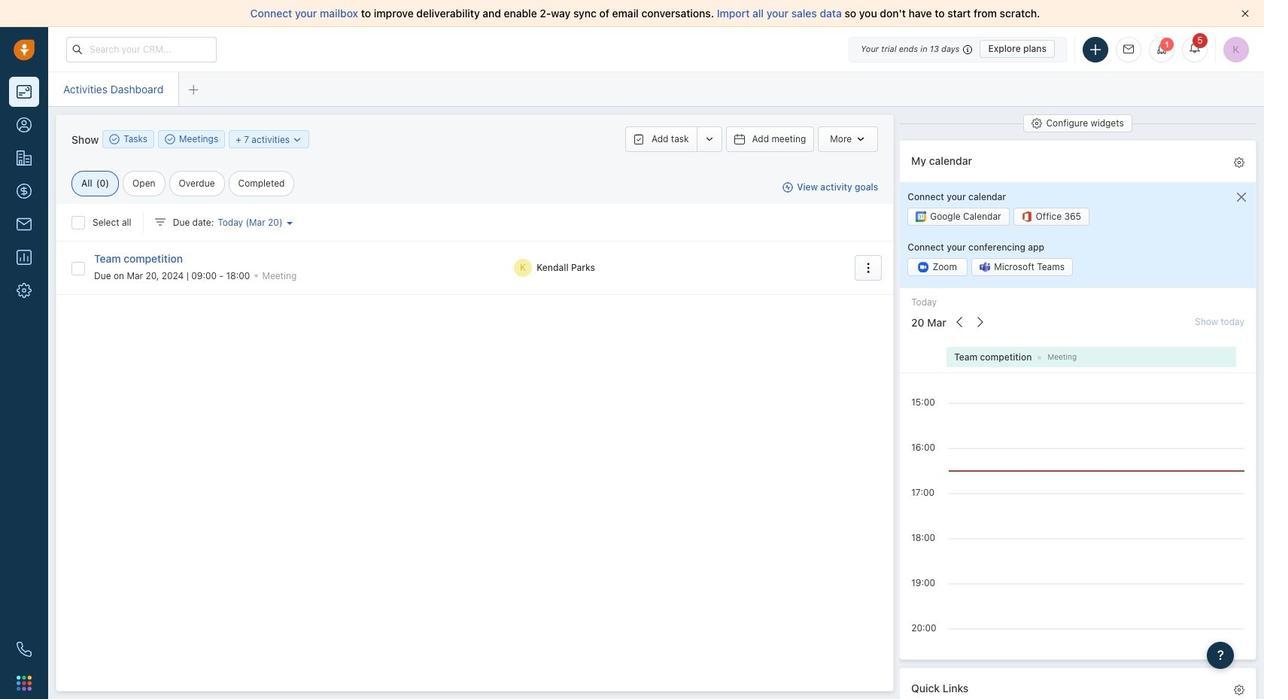Task type: locate. For each thing, give the bounding box(es) containing it.
Search your CRM... text field
[[66, 36, 217, 62]]

close image
[[1242, 10, 1249, 17]]



Task type: describe. For each thing, give the bounding box(es) containing it.
phone element
[[9, 634, 39, 664]]

send email image
[[1123, 45, 1134, 54]]

down image
[[292, 134, 303, 145]]

freshworks switcher image
[[17, 676, 32, 691]]

phone image
[[17, 642, 32, 657]]



